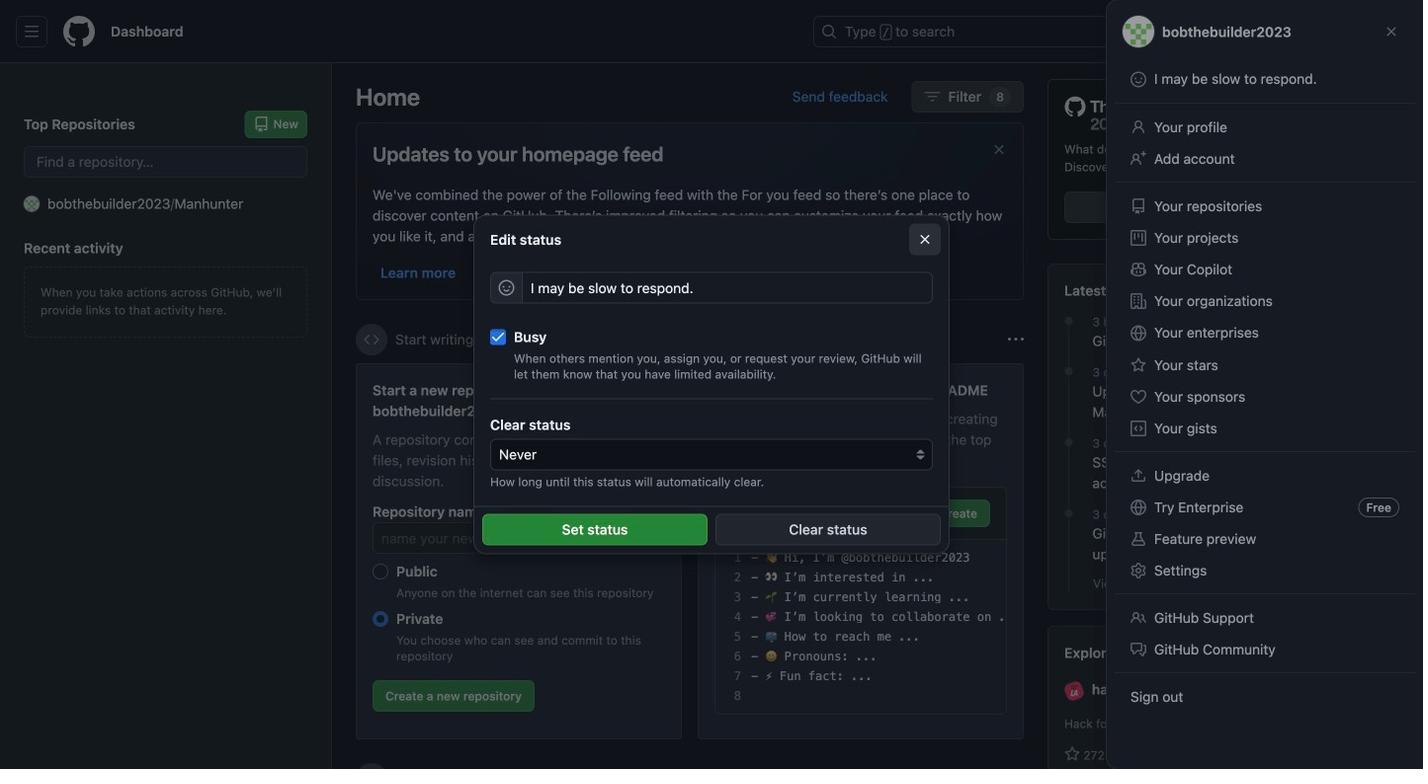 Task type: locate. For each thing, give the bounding box(es) containing it.
explore repositories navigation
[[1048, 627, 1400, 770]]

0 vertical spatial dot fill image
[[1061, 313, 1077, 329]]

2 vertical spatial dot fill image
[[1061, 506, 1077, 522]]

issue opened image
[[1265, 24, 1281, 40]]

explore element
[[1048, 79, 1400, 770]]

1 vertical spatial dot fill image
[[1061, 435, 1077, 451]]

dot fill image
[[1061, 313, 1077, 329], [1061, 435, 1077, 451], [1061, 506, 1077, 522]]

star image
[[1065, 747, 1080, 763]]

2 dot fill image from the top
[[1061, 435, 1077, 451]]

dot fill image
[[1061, 364, 1077, 380]]

plus image
[[1197, 24, 1213, 40]]

command palette image
[[1136, 24, 1152, 40]]



Task type: vqa. For each thing, say whether or not it's contained in the screenshot.
EXPLORE REPOSITORIES navigation
yes



Task type: describe. For each thing, give the bounding box(es) containing it.
account element
[[0, 63, 332, 770]]

homepage image
[[63, 16, 95, 47]]

triangle down image
[[1221, 24, 1237, 40]]

3 dot fill image from the top
[[1061, 506, 1077, 522]]

1 dot fill image from the top
[[1061, 313, 1077, 329]]



